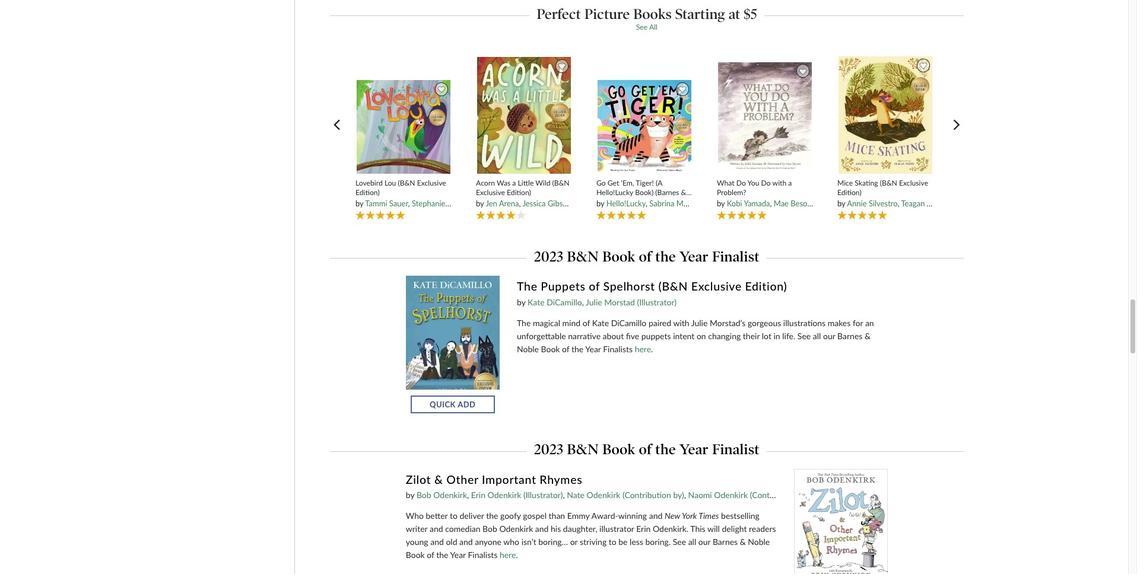 Task type: describe. For each thing, give the bounding box(es) containing it.
better
[[426, 511, 448, 521]]

other
[[447, 473, 479, 487]]

year inside bestselling writer and comedian bob odenkirk and his daughter, illustrator erin odenkirk. this will delight readers young and old and anyone who isn't boring… or striving to be less boring. see all our barnes & noble book of the year finalists
[[450, 550, 466, 560]]

and left old
[[431, 537, 444, 547]]

the puppets of spelhorst (b&n exclusive edition) by kate dicamillo , julie morstad (illustrator)
[[517, 280, 788, 307]]

by inside the what do you do with a problem? by kobi yamada , mae besom (illustrator)
[[717, 199, 725, 208]]

mind
[[563, 318, 581, 328]]

book)
[[635, 188, 654, 197]]

0 horizontal spatial here .
[[500, 550, 518, 560]]

by down go
[[597, 199, 605, 208]]

what do you do with a problem? link
[[717, 179, 814, 197]]

lovebird lou (b&n exclusive edition) image
[[356, 80, 451, 175]]

times
[[699, 511, 719, 521]]

mae
[[774, 199, 789, 208]]

nate odenkirk (contribution by) link
[[567, 490, 684, 501]]

of inside "the puppets of spelhorst (b&n exclusive edition) by kate dicamillo , julie morstad (illustrator)"
[[589, 280, 600, 294]]

2 (contribution from the left
[[750, 490, 799, 501]]

edition) inside "the puppets of spelhorst (b&n exclusive edition) by kate dicamillo , julie morstad (illustrator)"
[[745, 280, 788, 294]]

get
[[608, 179, 619, 188]]

(b&n inside lovebird lou (b&n exclusive edition) by tammi sauer , stephanie laberis (illustrator)
[[398, 179, 415, 188]]

& inside go get 'em, tiger! (a hello!lucky book) (barnes & noble edition)
[[681, 188, 686, 197]]

what
[[717, 179, 735, 188]]

odenkirk up bestselling
[[714, 490, 748, 501]]

white
[[927, 199, 948, 208]]

emmy
[[567, 511, 590, 521]]

books
[[634, 5, 672, 22]]

finalist for (b&n
[[712, 248, 760, 265]]

the puppets of spelhorst (b&n exclusive edition) link
[[517, 279, 888, 296]]

, inside "the puppets of spelhorst (b&n exclusive edition) by kate dicamillo , julie morstad (illustrator)"
[[582, 297, 584, 307]]

jessica gibson (illustrator) link
[[523, 199, 610, 208]]

barnes inside the magical mind of kate dicamillo paired with julie morstad's gorgeous illustrations makes for an unforgettable narrative about five puppets intent on changing their lot in life. see all our barnes & noble book of the year finalists
[[838, 331, 863, 341]]

odenkirk.
[[653, 524, 689, 534]]

acorn was a little wild (b&n exclusive edition) image
[[477, 56, 572, 175]]

& inside bestselling writer and comedian bob odenkirk and his daughter, illustrator erin odenkirk. this will delight readers young and old and anyone who isn't boring… or striving to be less boring. see all our barnes & noble book of the year finalists
[[740, 537, 746, 547]]

dicamillo inside "the puppets of spelhorst (b&n exclusive edition) by kate dicamillo , julie morstad (illustrator)"
[[547, 297, 582, 307]]

about
[[603, 331, 624, 341]]

year up naomi
[[680, 441, 709, 458]]

edition) inside go get 'em, tiger! (a hello!lucky book) (barnes & noble edition)
[[618, 197, 642, 206]]

this
[[691, 524, 706, 534]]

teagan white (illustrator) link
[[902, 199, 987, 208]]

year inside the magical mind of kate dicamillo paired with julie morstad's gorgeous illustrations makes for an unforgettable narrative about five puppets intent on changing their lot in life. see all our barnes & noble book of the year finalists
[[586, 344, 601, 354]]

the for puppets
[[517, 280, 538, 294]]

you
[[748, 179, 760, 188]]

perfect picture books starting at $5 see all
[[537, 5, 757, 31]]

go
[[597, 179, 606, 188]]

for
[[853, 318, 863, 328]]

puppets
[[642, 331, 671, 341]]

besom
[[791, 199, 814, 208]]

& inside zilot & other important rhymes by bob odenkirk , erin odenkirk (illustrator) , nate odenkirk (contribution by) , naomi odenkirk (contribution by) ,
[[435, 473, 443, 487]]

stephanie
[[412, 199, 446, 208]]

odenkirk down other
[[434, 490, 467, 501]]

yamada
[[744, 199, 770, 208]]

1 do from the left
[[737, 179, 746, 188]]

problem?
[[717, 188, 747, 197]]

naomi odenkirk (contribution by) link
[[688, 490, 812, 501]]

lovebird
[[356, 179, 383, 188]]

kobi yamada link
[[727, 199, 770, 208]]

edition) inside acorn was a little wild (b&n exclusive edition) by jen arena , jessica gibson (illustrator)
[[507, 188, 531, 197]]

will
[[708, 524, 720, 534]]

see all link
[[636, 22, 658, 31]]

illustrations
[[784, 318, 826, 328]]

(illustrator) inside the what do you do with a problem? by kobi yamada , mae besom (illustrator)
[[816, 199, 853, 208]]

book inside the magical mind of kate dicamillo paired with julie morstad's gorgeous illustrations makes for an unforgettable narrative about five puppets intent on changing their lot in life. see all our barnes & noble book of the year finalists
[[541, 344, 560, 354]]

book up zilot & other important rhymes by bob odenkirk , erin odenkirk (illustrator) , nate odenkirk (contribution by) , naomi odenkirk (contribution by) ,
[[603, 441, 636, 458]]

the inside bestselling writer and comedian bob odenkirk and his daughter, illustrator erin odenkirk. this will delight readers young and old and anyone who isn't boring… or striving to be less boring. see all our barnes & noble book of the year finalists
[[437, 550, 449, 560]]

quick
[[430, 400, 456, 410]]

2023 b&n book of the year finalist for (b&n
[[534, 248, 760, 265]]

lovebird lou (b&n exclusive edition) by tammi sauer , stephanie laberis (illustrator)
[[356, 179, 510, 208]]

with inside the what do you do with a problem? by kobi yamada , mae besom (illustrator)
[[773, 179, 787, 188]]

0 vertical spatial here
[[635, 344, 651, 354]]

tammi sauer link
[[365, 199, 408, 208]]

new
[[665, 511, 681, 521]]

0 vertical spatial here link
[[635, 344, 651, 354]]

finalists inside the magical mind of kate dicamillo paired with julie morstad's gorgeous illustrations makes for an unforgettable narrative about five puppets intent on changing their lot in life. see all our barnes & noble book of the year finalists
[[603, 344, 633, 354]]

(b&n inside acorn was a little wild (b&n exclusive edition) by jen arena , jessica gibson (illustrator)
[[553, 179, 570, 188]]

perfect
[[537, 5, 581, 22]]

with inside the magical mind of kate dicamillo paired with julie morstad's gorgeous illustrations makes for an unforgettable narrative about five puppets intent on changing their lot in life. see all our barnes & noble book of the year finalists
[[674, 318, 690, 328]]

of up nate odenkirk (contribution by) "link"
[[639, 441, 652, 458]]

2 by) from the left
[[801, 490, 812, 501]]

of inside bestselling writer and comedian bob odenkirk and his daughter, illustrator erin odenkirk. this will delight readers young and old and anyone who isn't boring… or striving to be less boring. see all our barnes & noble book of the year finalists
[[427, 550, 434, 560]]

by hello!lucky , sabrina moyle
[[597, 199, 698, 208]]

(illustrator) inside zilot & other important rhymes by bob odenkirk , erin odenkirk (illustrator) , nate odenkirk (contribution by) , naomi odenkirk (contribution by) ,
[[524, 490, 563, 501]]

all inside bestselling writer and comedian bob odenkirk and his daughter, illustrator erin odenkirk. this will delight readers young and old and anyone who isn't boring… or striving to be less boring. see all our barnes & noble book of the year finalists
[[689, 537, 697, 547]]

(illustrator) inside lovebird lou (b&n exclusive edition) by tammi sauer , stephanie laberis (illustrator)
[[474, 199, 510, 208]]

book up spelhorst
[[603, 248, 636, 265]]

puppets
[[541, 280, 586, 294]]

bestselling
[[721, 511, 760, 521]]

old
[[446, 537, 457, 547]]

writer
[[406, 524, 428, 534]]

exclusive inside "the puppets of spelhorst (b&n exclusive edition) by kate dicamillo , julie morstad (illustrator)"
[[692, 280, 742, 294]]

1 horizontal spatial here .
[[635, 344, 653, 354]]

by inside mice skating (b&n exclusive edition) by annie silvestro , teagan white (illustrator)
[[838, 199, 846, 208]]

zilot
[[406, 473, 431, 487]]

(b&n inside mice skating (b&n exclusive edition) by annie silvestro , teagan white (illustrator)
[[880, 179, 898, 188]]

little
[[518, 179, 534, 188]]

sabrina
[[650, 199, 675, 208]]

, inside the what do you do with a problem? by kobi yamada , mae besom (illustrator)
[[770, 199, 772, 208]]

the inside the magical mind of kate dicamillo paired with julie morstad's gorgeous illustrations makes for an unforgettable narrative about five puppets intent on changing their lot in life. see all our barnes & noble book of the year finalists
[[572, 344, 584, 354]]

barnes inside bestselling writer and comedian bob odenkirk and his daughter, illustrator erin odenkirk. this will delight readers young and old and anyone who isn't boring… or striving to be less boring. see all our barnes & noble book of the year finalists
[[713, 537, 738, 547]]

winning
[[618, 511, 647, 521]]

goofy
[[501, 511, 521, 521]]

magical
[[533, 318, 560, 328]]

the magical mind of kate dicamillo paired with julie morstad's gorgeous illustrations makes for an unforgettable narrative about five puppets intent on changing their lot in life. see all our barnes & noble book of the year finalists
[[517, 318, 874, 354]]

an
[[866, 318, 874, 328]]

of up spelhorst
[[639, 248, 652, 265]]

0 vertical spatial to
[[450, 511, 458, 521]]

laberis
[[447, 199, 472, 208]]

or
[[570, 537, 578, 547]]

bob odenkirk link
[[417, 490, 467, 501]]

nate
[[567, 490, 585, 501]]

go get 'em, tiger! (a hello!lucky book) (barnes & noble edition) link
[[597, 179, 693, 206]]

kate inside the magical mind of kate dicamillo paired with julie morstad's gorgeous illustrations makes for an unforgettable narrative about five puppets intent on changing their lot in life. see all our barnes & noble book of the year finalists
[[592, 318, 609, 328]]

julie morstad (illustrator) link
[[586, 297, 677, 307]]

(b&n inside "the puppets of spelhorst (b&n exclusive edition) by kate dicamillo , julie morstad (illustrator)"
[[659, 280, 688, 294]]

kate dicamillo link
[[528, 297, 582, 307]]

mice skating (b&n exclusive edition) by annie silvestro , teagan white (illustrator)
[[838, 179, 987, 208]]

spelhorst
[[604, 280, 655, 294]]

exclusive inside lovebird lou (b&n exclusive edition) by tammi sauer , stephanie laberis (illustrator)
[[417, 179, 446, 188]]

less
[[630, 537, 644, 547]]

skating
[[855, 179, 879, 188]]

kobi
[[727, 199, 743, 208]]

boring.
[[646, 537, 671, 547]]

by inside acorn was a little wild (b&n exclusive edition) by jen arena , jessica gibson (illustrator)
[[476, 199, 484, 208]]

see inside the magical mind of kate dicamillo paired with julie morstad's gorgeous illustrations makes for an unforgettable narrative about five puppets intent on changing their lot in life. see all our barnes & noble book of the year finalists
[[798, 331, 811, 341]]



Task type: locate. For each thing, give the bounding box(es) containing it.
(illustrator) right white
[[950, 199, 987, 208]]

all down "illustrations"
[[813, 331, 821, 341]]

, inside mice skating (b&n exclusive edition) by annie silvestro , teagan white (illustrator)
[[898, 199, 900, 208]]

starting
[[675, 5, 725, 22]]

1 vertical spatial with
[[674, 318, 690, 328]]

was
[[497, 179, 511, 188]]

2023 up the rhymes
[[534, 441, 564, 458]]

, inside lovebird lou (b&n exclusive edition) by tammi sauer , stephanie laberis (illustrator)
[[408, 199, 410, 208]]

. down 'who'
[[516, 550, 518, 560]]

1 vertical spatial barnes
[[713, 537, 738, 547]]

see
[[636, 22, 648, 31], [798, 331, 811, 341], [673, 537, 686, 547]]

2 vertical spatial see
[[673, 537, 686, 547]]

anyone
[[475, 537, 502, 547]]

do left you
[[737, 179, 746, 188]]

finalists
[[603, 344, 633, 354], [468, 550, 498, 560]]

bob inside zilot & other important rhymes by bob odenkirk , erin odenkirk (illustrator) , nate odenkirk (contribution by) , naomi odenkirk (contribution by) ,
[[417, 490, 431, 501]]

0 vertical spatial 2023
[[534, 248, 564, 265]]

hello!lucky down get
[[597, 188, 634, 197]]

what do you do with a problem? image
[[718, 61, 813, 175]]

1 finalist from the top
[[712, 248, 760, 265]]

comedian
[[445, 524, 481, 534]]

(illustrator) down acorn at left
[[474, 199, 510, 208]]

0 horizontal spatial bob
[[417, 490, 431, 501]]

with up intent
[[674, 318, 690, 328]]

here down 'who'
[[500, 550, 516, 560]]

1 vertical spatial 2023
[[534, 441, 564, 458]]

1 horizontal spatial here
[[635, 344, 651, 354]]

kate up about
[[592, 318, 609, 328]]

finalist
[[712, 248, 760, 265], [712, 441, 760, 458]]

0 vertical spatial .
[[651, 344, 653, 354]]

erin up 'deliver'
[[471, 490, 486, 501]]

1 horizontal spatial our
[[823, 331, 836, 341]]

1 horizontal spatial (contribution
[[750, 490, 799, 501]]

here
[[635, 344, 651, 354], [500, 550, 516, 560]]

2 2023 from the top
[[534, 441, 564, 458]]

here down five
[[635, 344, 651, 354]]

2023 b&n book of the year finalist up spelhorst
[[534, 248, 760, 265]]

& inside the magical mind of kate dicamillo paired with julie morstad's gorgeous illustrations makes for an unforgettable narrative about five puppets intent on changing their lot in life. see all our barnes & noble book of the year finalists
[[865, 331, 871, 341]]

noble inside go get 'em, tiger! (a hello!lucky book) (barnes & noble edition)
[[597, 197, 616, 206]]

hello!lucky down 'em,
[[607, 199, 646, 208]]

0 vertical spatial kate
[[528, 297, 545, 307]]

0 horizontal spatial noble
[[517, 344, 539, 354]]

0 vertical spatial finalist
[[712, 248, 760, 265]]

see down odenkirk.
[[673, 537, 686, 547]]

2 finalist from the top
[[712, 441, 760, 458]]

, inside acorn was a little wild (b&n exclusive edition) by jen arena , jessica gibson (illustrator)
[[519, 199, 521, 208]]

daughter,
[[563, 524, 598, 534]]

deliver
[[460, 511, 484, 521]]

delight
[[722, 524, 747, 534]]

finalists down about
[[603, 344, 633, 354]]

book down unforgettable
[[541, 344, 560, 354]]

0 vertical spatial erin
[[471, 490, 486, 501]]

finalists inside bestselling writer and comedian bob odenkirk and his daughter, illustrator erin odenkirk. this will delight readers young and old and anyone who isn't boring… or striving to be less boring. see all our barnes & noble book of the year finalists
[[468, 550, 498, 560]]

(b&n right "lou"
[[398, 179, 415, 188]]

year down old
[[450, 550, 466, 560]]

the puppets of spelhorst (b&n exclusive edition) image
[[406, 276, 500, 415]]

sabrina moyle link
[[650, 199, 698, 208]]

morstad's
[[710, 318, 746, 328]]

all inside the magical mind of kate dicamillo paired with julie morstad's gorgeous illustrations makes for an unforgettable narrative about five puppets intent on changing their lot in life. see all our barnes & noble book of the year finalists
[[813, 331, 821, 341]]

of down young
[[427, 550, 434, 560]]

odenkirk up 'who'
[[500, 524, 533, 534]]

acorn was a little wild (b&n exclusive edition) by jen arena , jessica gibson (illustrator)
[[476, 179, 610, 208]]

see down "illustrations"
[[798, 331, 811, 341]]

erin odenkirk (illustrator) link
[[471, 490, 563, 501]]

(b&n up paired
[[659, 280, 688, 294]]

what do you do with a problem? by kobi yamada , mae besom (illustrator)
[[717, 179, 853, 208]]

dicamillo inside the magical mind of kate dicamillo paired with julie morstad's gorgeous illustrations makes for an unforgettable narrative about five puppets intent on changing their lot in life. see all our barnes & noble book of the year finalists
[[611, 318, 647, 328]]

moyle
[[677, 199, 698, 208]]

add
[[458, 400, 476, 410]]

0 vertical spatial hello!lucky
[[597, 188, 634, 197]]

five
[[626, 331, 640, 341]]

barnes down delight on the bottom of page
[[713, 537, 738, 547]]

0 vertical spatial finalists
[[603, 344, 633, 354]]

julie up on on the bottom right
[[692, 318, 708, 328]]

all down this
[[689, 537, 697, 547]]

1 horizontal spatial finalists
[[603, 344, 633, 354]]

b&n for important
[[567, 441, 599, 458]]

1 horizontal spatial kate
[[592, 318, 609, 328]]

2 a from the left
[[789, 179, 792, 188]]

bob up "anyone"
[[483, 524, 497, 534]]

year up the puppets of spelhorst (b&n exclusive edition) link
[[680, 248, 709, 265]]

1 vertical spatial julie
[[692, 318, 708, 328]]

the inside the magical mind of kate dicamillo paired with julie morstad's gorgeous illustrations makes for an unforgettable narrative about five puppets intent on changing their lot in life. see all our barnes & noble book of the year finalists
[[517, 318, 531, 328]]

1 a from the left
[[513, 179, 516, 188]]

bob down zilot
[[417, 490, 431, 501]]

the up 'kate dicamillo' link
[[517, 280, 538, 294]]

edition) up gorgeous
[[745, 280, 788, 294]]

0 vertical spatial see
[[636, 22, 648, 31]]

(illustrator) inside acorn was a little wild (b&n exclusive edition) by jen arena , jessica gibson (illustrator)
[[574, 199, 610, 208]]

hello!lucky link
[[607, 199, 646, 208]]

1 horizontal spatial do
[[762, 179, 771, 188]]

0 vertical spatial with
[[773, 179, 787, 188]]

0 vertical spatial here .
[[635, 344, 653, 354]]

noble down unforgettable
[[517, 344, 539, 354]]

dicamillo
[[547, 297, 582, 307], [611, 318, 647, 328]]

rhymes
[[540, 473, 583, 487]]

0 vertical spatial b&n
[[567, 248, 599, 265]]

by inside zilot & other important rhymes by bob odenkirk , erin odenkirk (illustrator) , nate odenkirk (contribution by) , naomi odenkirk (contribution by) ,
[[406, 490, 415, 501]]

0 horizontal spatial with
[[674, 318, 690, 328]]

0 horizontal spatial our
[[699, 537, 711, 547]]

1 2023 b&n book of the year finalist from the top
[[534, 248, 760, 265]]

1 horizontal spatial erin
[[637, 524, 651, 534]]

silvestro
[[869, 199, 898, 208]]

1 vertical spatial noble
[[517, 344, 539, 354]]

morstad
[[605, 297, 635, 307]]

be
[[619, 537, 628, 547]]

erin inside zilot & other important rhymes by bob odenkirk , erin odenkirk (illustrator) , nate odenkirk (contribution by) , naomi odenkirk (contribution by) ,
[[471, 490, 486, 501]]

edition) inside lovebird lou (b&n exclusive edition) by tammi sauer , stephanie laberis (illustrator)
[[356, 188, 380, 197]]

a
[[513, 179, 516, 188], [789, 179, 792, 188]]

erin up less at the right
[[637, 524, 651, 534]]

by)
[[674, 490, 684, 501], [801, 490, 812, 501]]

finalist up the puppets of spelhorst (b&n exclusive edition) link
[[712, 248, 760, 265]]

1 vertical spatial here
[[500, 550, 516, 560]]

noble down the readers
[[748, 537, 770, 547]]

by inside "the puppets of spelhorst (b&n exclusive edition) by kate dicamillo , julie morstad (illustrator)"
[[517, 297, 526, 307]]

b&n up zilot & other important rhymes link
[[567, 441, 599, 458]]

and left his
[[535, 524, 549, 534]]

bestselling writer and comedian bob odenkirk and his daughter, illustrator erin odenkirk. this will delight readers young and old and anyone who isn't boring… or striving to be less boring. see all our barnes & noble book of the year finalists
[[406, 511, 776, 560]]

annie
[[847, 199, 867, 208]]

1 vertical spatial here link
[[500, 550, 516, 560]]

quick add button
[[411, 396, 495, 414]]

finalist for rhymes
[[712, 441, 760, 458]]

odenkirk down important
[[488, 490, 522, 501]]

2 b&n from the top
[[567, 441, 599, 458]]

(contribution
[[623, 490, 671, 501], [750, 490, 799, 501]]

1 horizontal spatial by)
[[801, 490, 812, 501]]

tiger!
[[636, 179, 654, 188]]

do right you
[[762, 179, 771, 188]]

to inside bestselling writer and comedian bob odenkirk and his daughter, illustrator erin odenkirk. this will delight readers young and old and anyone who isn't boring… or striving to be less boring. see all our barnes & noble book of the year finalists
[[609, 537, 617, 547]]

book down young
[[406, 550, 425, 560]]

erin inside bestselling writer and comedian bob odenkirk and his daughter, illustrator erin odenkirk. this will delight readers young and old and anyone who isn't boring… or striving to be less boring. see all our barnes & noble book of the year finalists
[[637, 524, 651, 534]]

exclusive up morstad's
[[692, 280, 742, 294]]

of down narrative
[[562, 344, 570, 354]]

here . down 'who'
[[500, 550, 518, 560]]

life.
[[783, 331, 796, 341]]

naomi
[[688, 490, 712, 501]]

2 the from the top
[[517, 318, 531, 328]]

0 vertical spatial the
[[517, 280, 538, 294]]

(a
[[656, 179, 663, 188]]

a inside acorn was a little wild (b&n exclusive edition) by jen arena , jessica gibson (illustrator)
[[513, 179, 516, 188]]

2023 b&n book of the year finalist for rhymes
[[534, 441, 760, 458]]

1 horizontal spatial dicamillo
[[611, 318, 647, 328]]

0 vertical spatial all
[[813, 331, 821, 341]]

odenkirk
[[434, 490, 467, 501], [488, 490, 522, 501], [587, 490, 621, 501], [714, 490, 748, 501], [500, 524, 533, 534]]

edition) inside mice skating (b&n exclusive edition) by annie silvestro , teagan white (illustrator)
[[838, 188, 862, 197]]

2 horizontal spatial see
[[798, 331, 811, 341]]

exclusive down acorn at left
[[476, 188, 505, 197]]

with
[[773, 179, 787, 188], [674, 318, 690, 328]]

(contribution up winning
[[623, 490, 671, 501]]

1 vertical spatial b&n
[[567, 441, 599, 458]]

1 vertical spatial the
[[517, 318, 531, 328]]

a inside the what do you do with a problem? by kobi yamada , mae besom (illustrator)
[[789, 179, 792, 188]]

see inside bestselling writer and comedian bob odenkirk and his daughter, illustrator erin odenkirk. this will delight readers young and old and anyone who isn't boring… or striving to be less boring. see all our barnes & noble book of the year finalists
[[673, 537, 686, 547]]

0 vertical spatial dicamillo
[[547, 297, 582, 307]]

1 b&n from the top
[[567, 248, 599, 265]]

2023 b&n book of the year finalist up nate odenkirk (contribution by) "link"
[[534, 441, 760, 458]]

finalists down "anyone"
[[468, 550, 498, 560]]

of right puppets
[[589, 280, 600, 294]]

edition) down lovebird
[[356, 188, 380, 197]]

(illustrator) inside "the puppets of spelhorst (b&n exclusive edition) by kate dicamillo , julie morstad (illustrator)"
[[637, 297, 677, 307]]

1 vertical spatial bob
[[483, 524, 497, 534]]

book
[[603, 248, 636, 265], [541, 344, 560, 354], [603, 441, 636, 458], [406, 550, 425, 560]]

(illustrator) down mice
[[816, 199, 853, 208]]

1 horizontal spatial to
[[609, 537, 617, 547]]

readers
[[749, 524, 776, 534]]

1 horizontal spatial julie
[[692, 318, 708, 328]]

edition)
[[356, 188, 380, 197], [507, 188, 531, 197], [838, 188, 862, 197], [618, 197, 642, 206], [745, 280, 788, 294]]

exclusive
[[417, 179, 446, 188], [900, 179, 929, 188], [476, 188, 505, 197], [692, 280, 742, 294]]

exclusive up teagan
[[900, 179, 929, 188]]

by left kobi
[[717, 199, 725, 208]]

b&n up puppets
[[567, 248, 599, 265]]

here link down five
[[635, 344, 651, 354]]

& down delight on the bottom of page
[[740, 537, 746, 547]]

(b&n right wild
[[553, 179, 570, 188]]

1 horizontal spatial barnes
[[838, 331, 863, 341]]

year down narrative
[[586, 344, 601, 354]]

kate inside "the puppets of spelhorst (b&n exclusive edition) by kate dicamillo , julie morstad (illustrator)"
[[528, 297, 545, 307]]

striving
[[580, 537, 607, 547]]

1 vertical spatial our
[[699, 537, 711, 547]]

1 vertical spatial erin
[[637, 524, 651, 534]]

0 horizontal spatial here link
[[500, 550, 516, 560]]

lot
[[762, 331, 772, 341]]

1 vertical spatial 2023 b&n book of the year finalist
[[534, 441, 760, 458]]

the
[[517, 280, 538, 294], [517, 318, 531, 328]]

2 horizontal spatial noble
[[748, 537, 770, 547]]

2 2023 b&n book of the year finalist from the top
[[534, 441, 760, 458]]

odenkirk down zilot & other important rhymes link
[[587, 490, 621, 501]]

wild
[[536, 179, 551, 188]]

0 horizontal spatial do
[[737, 179, 746, 188]]

the up unforgettable
[[517, 318, 531, 328]]

tammi
[[365, 199, 387, 208]]

edition) down little
[[507, 188, 531, 197]]

with up mae
[[773, 179, 787, 188]]

our inside bestselling writer and comedian bob odenkirk and his daughter, illustrator erin odenkirk. this will delight readers young and old and anyone who isn't boring… or striving to be less boring. see all our barnes & noble book of the year finalists
[[699, 537, 711, 547]]

b&n
[[567, 248, 599, 265], [567, 441, 599, 458]]

1 2023 from the top
[[534, 248, 564, 265]]

(b&n up silvestro
[[880, 179, 898, 188]]

of up narrative
[[583, 318, 590, 328]]

0 horizontal spatial to
[[450, 511, 458, 521]]

mice skating (b&n exclusive edition) image
[[838, 56, 933, 175]]

1 horizontal spatial all
[[813, 331, 821, 341]]

1 vertical spatial dicamillo
[[611, 318, 647, 328]]

0 horizontal spatial finalists
[[468, 550, 498, 560]]

& down an
[[865, 331, 871, 341]]

& up the 'bob odenkirk' link
[[435, 473, 443, 487]]

0 horizontal spatial here
[[500, 550, 516, 560]]

1 the from the top
[[517, 280, 538, 294]]

see inside perfect picture books starting at $5 see all
[[636, 22, 648, 31]]

1 horizontal spatial noble
[[597, 197, 616, 206]]

by left 'kate dicamillo' link
[[517, 297, 526, 307]]

their
[[743, 331, 760, 341]]

here .
[[635, 344, 653, 354], [500, 550, 518, 560]]

0 horizontal spatial all
[[689, 537, 697, 547]]

edition) down book)
[[618, 197, 642, 206]]

acorn was a little wild (b&n exclusive edition) link
[[476, 179, 573, 197]]

noble inside bestselling writer and comedian bob odenkirk and his daughter, illustrator erin odenkirk. this will delight readers young and old and anyone who isn't boring… or striving to be less boring. see all our barnes & noble book of the year finalists
[[748, 537, 770, 547]]

sauer
[[389, 199, 408, 208]]

paired
[[649, 318, 672, 328]]

edition) down mice
[[838, 188, 862, 197]]

julie inside "the puppets of spelhorst (b&n exclusive edition) by kate dicamillo , julie morstad (illustrator)"
[[586, 297, 602, 307]]

and down comedian
[[460, 537, 473, 547]]

finalist up naomi odenkirk (contribution by) link
[[712, 441, 760, 458]]

julie inside the magical mind of kate dicamillo paired with julie morstad's gorgeous illustrations makes for an unforgettable narrative about five puppets intent on changing their lot in life. see all our barnes & noble book of the year finalists
[[692, 318, 708, 328]]

(illustrator) up paired
[[637, 297, 677, 307]]

gorgeous
[[748, 318, 782, 328]]

intent
[[673, 331, 695, 341]]

1 vertical spatial finalist
[[712, 441, 760, 458]]

1 horizontal spatial see
[[673, 537, 686, 547]]

by left tammi
[[356, 199, 364, 208]]

julie left morstad
[[586, 297, 602, 307]]

illustrator
[[600, 524, 634, 534]]

here . down five
[[635, 344, 653, 354]]

a right was
[[513, 179, 516, 188]]

0 horizontal spatial kate
[[528, 297, 545, 307]]

bob inside bestselling writer and comedian bob odenkirk and his daughter, illustrator erin odenkirk. this will delight readers young and old and anyone who isn't boring… or striving to be less boring. see all our barnes & noble book of the year finalists
[[483, 524, 497, 534]]

and left new
[[649, 511, 663, 521]]

1 horizontal spatial with
[[773, 179, 787, 188]]

our inside the magical mind of kate dicamillo paired with julie morstad's gorgeous illustrations makes for an unforgettable narrative about five puppets intent on changing their lot in life. see all our barnes & noble book of the year finalists
[[823, 331, 836, 341]]

1 vertical spatial kate
[[592, 318, 609, 328]]

odenkirk inside bestselling writer and comedian bob odenkirk and his daughter, illustrator erin odenkirk. this will delight readers young and old and anyone who isn't boring… or striving to be less boring. see all our barnes & noble book of the year finalists
[[500, 524, 533, 534]]

zilot & other important rhymes link
[[406, 472, 777, 489]]

kate
[[528, 297, 545, 307], [592, 318, 609, 328]]

picture
[[585, 5, 630, 22]]

0 horizontal spatial barnes
[[713, 537, 738, 547]]

0 vertical spatial bob
[[417, 490, 431, 501]]

& up moyle
[[681, 188, 686, 197]]

by down zilot
[[406, 490, 415, 501]]

1 horizontal spatial here link
[[635, 344, 651, 354]]

by inside lovebird lou (b&n exclusive edition) by tammi sauer , stephanie laberis (illustrator)
[[356, 199, 364, 208]]

2023 up puppets
[[534, 248, 564, 265]]

$5
[[744, 5, 757, 22]]

1 vertical spatial here .
[[500, 550, 518, 560]]

go get 'em, tiger! (a hello!lucky book) (barnes & noble edition) image
[[597, 80, 692, 175]]

0 horizontal spatial by)
[[674, 490, 684, 501]]

who
[[504, 537, 520, 547]]

to left be
[[609, 537, 617, 547]]

who
[[406, 511, 424, 521]]

exclusive inside acorn was a little wild (b&n exclusive edition) by jen arena , jessica gibson (illustrator)
[[476, 188, 505, 197]]

noble inside the magical mind of kate dicamillo paired with julie morstad's gorgeous illustrations makes for an unforgettable narrative about five puppets intent on changing their lot in life. see all our barnes & noble book of the year finalists
[[517, 344, 539, 354]]

2023 for zilot & other important rhymes
[[534, 441, 564, 458]]

unforgettable
[[517, 331, 566, 341]]

makes
[[828, 318, 851, 328]]

stephanie laberis (illustrator) link
[[412, 199, 510, 208]]

0 vertical spatial barnes
[[838, 331, 863, 341]]

1 horizontal spatial a
[[789, 179, 792, 188]]

0 horizontal spatial julie
[[586, 297, 602, 307]]

1 horizontal spatial .
[[651, 344, 653, 354]]

1 (contribution from the left
[[623, 490, 671, 501]]

by left annie at the right top
[[838, 199, 846, 208]]

2023 for the puppets of spelhorst (b&n exclusive edition)
[[534, 248, 564, 265]]

book inside bestselling writer and comedian bob odenkirk and his daughter, illustrator erin odenkirk. this will delight readers young and old and anyone who isn't boring… or striving to be less boring. see all our barnes & noble book of the year finalists
[[406, 550, 425, 560]]

1 vertical spatial see
[[798, 331, 811, 341]]

changing
[[708, 331, 741, 341]]

barnes down for
[[838, 331, 863, 341]]

noble down go
[[597, 197, 616, 206]]

(illustrator) down go
[[574, 199, 610, 208]]

dicamillo up five
[[611, 318, 647, 328]]

0 vertical spatial 2023 b&n book of the year finalist
[[534, 248, 760, 265]]

0 horizontal spatial .
[[516, 550, 518, 560]]

our down the makes
[[823, 331, 836, 341]]

0 horizontal spatial a
[[513, 179, 516, 188]]

gibson
[[548, 199, 572, 208]]

2 vertical spatial noble
[[748, 537, 770, 547]]

than
[[549, 511, 565, 521]]

'em,
[[621, 179, 634, 188]]

a up mae
[[789, 179, 792, 188]]

. down puppets
[[651, 344, 653, 354]]

b&n for spelhorst
[[567, 248, 599, 265]]

zilot & other important rhymes image
[[794, 470, 888, 575]]

0 vertical spatial noble
[[597, 197, 616, 206]]

0 vertical spatial julie
[[586, 297, 602, 307]]

here link down 'who'
[[500, 550, 516, 560]]

1 vertical spatial all
[[689, 537, 697, 547]]

0 vertical spatial our
[[823, 331, 836, 341]]

0 horizontal spatial erin
[[471, 490, 486, 501]]

the for magical
[[517, 318, 531, 328]]

young
[[406, 537, 428, 547]]

hello!lucky inside go get 'em, tiger! (a hello!lucky book) (barnes & noble edition)
[[597, 188, 634, 197]]

1 vertical spatial hello!lucky
[[607, 199, 646, 208]]

1 vertical spatial to
[[609, 537, 617, 547]]

exclusive inside mice skating (b&n exclusive edition) by annie silvestro , teagan white (illustrator)
[[900, 179, 929, 188]]

mice skating (b&n exclusive edition) link
[[838, 179, 934, 197]]

mice
[[838, 179, 853, 188]]

0 horizontal spatial (contribution
[[623, 490, 671, 501]]

0 horizontal spatial dicamillo
[[547, 297, 582, 307]]

the inside "the puppets of spelhorst (b&n exclusive edition) by kate dicamillo , julie morstad (illustrator)"
[[517, 280, 538, 294]]

to
[[450, 511, 458, 521], [609, 537, 617, 547]]

mae besom (illustrator) link
[[774, 199, 853, 208]]

and down the better
[[430, 524, 443, 534]]

1 by) from the left
[[674, 490, 684, 501]]

(illustrator) inside mice skating (b&n exclusive edition) by annie silvestro , teagan white (illustrator)
[[950, 199, 987, 208]]

1 vertical spatial .
[[516, 550, 518, 560]]

2 do from the left
[[762, 179, 771, 188]]

on
[[697, 331, 706, 341]]

dicamillo down puppets
[[547, 297, 582, 307]]

1 vertical spatial finalists
[[468, 550, 498, 560]]

1 horizontal spatial bob
[[483, 524, 497, 534]]

important
[[482, 473, 537, 487]]

(contribution up the readers
[[750, 490, 799, 501]]

isn't
[[522, 537, 537, 547]]

0 horizontal spatial see
[[636, 22, 648, 31]]

in
[[774, 331, 781, 341]]



Task type: vqa. For each thing, say whether or not it's contained in the screenshot.


